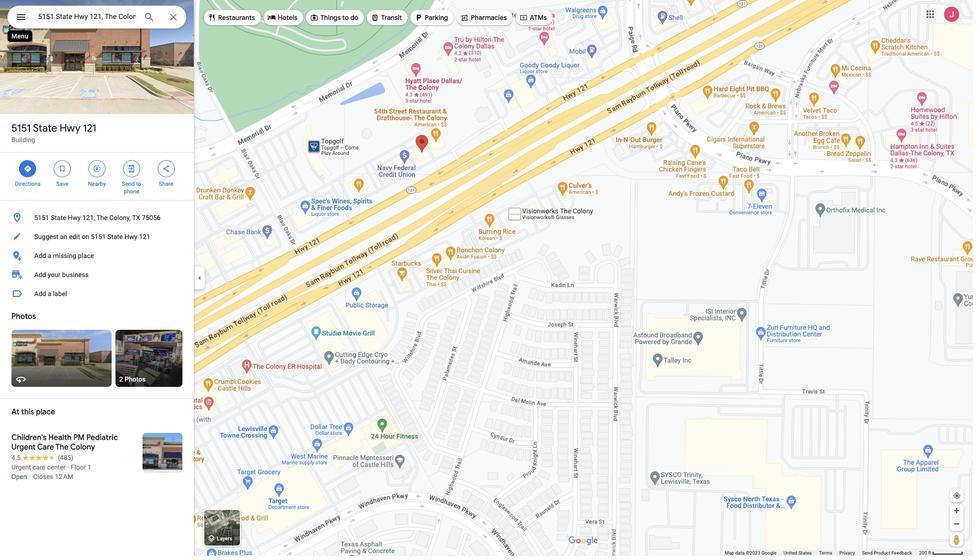 Task type: describe. For each thing, give the bounding box(es) containing it.
5151 state hwy 121, the colony, tx 75056
[[34, 214, 161, 221]]

google account: james peterson  
(james.peterson1902@gmail.com) image
[[944, 6, 960, 22]]

label
[[53, 290, 67, 298]]

children's
[[11, 433, 47, 442]]

map data ©2023 google
[[725, 550, 777, 556]]

200 ft button
[[919, 550, 963, 556]]

show street view coverage image
[[950, 532, 964, 547]]

data
[[736, 550, 745, 556]]

united states
[[784, 550, 812, 556]]

united
[[784, 550, 797, 556]]


[[371, 12, 379, 23]]

add a missing place
[[34, 252, 94, 259]]

parking
[[425, 13, 448, 22]]

at this place
[[11, 407, 55, 417]]

states
[[799, 550, 812, 556]]

the inside children's health pm pediatric urgent care the colony
[[56, 442, 69, 452]]

 atms
[[519, 12, 547, 23]]

send for send to phone
[[122, 181, 135, 187]]

zoom in image
[[953, 507, 960, 514]]

add a label button
[[0, 284, 194, 303]]

 things to do
[[310, 12, 358, 23]]

care
[[33, 463, 45, 471]]

things
[[320, 13, 341, 22]]

nearby
[[88, 181, 106, 187]]

ft
[[929, 550, 932, 556]]

⋅
[[29, 473, 31, 480]]

google maps element
[[0, 0, 973, 556]]


[[310, 12, 318, 23]]

missing
[[53, 252, 76, 259]]

photos inside 2 photos button
[[125, 375, 146, 383]]

directions
[[15, 181, 41, 187]]

to inside  things to do
[[342, 13, 349, 22]]

75056
[[142, 214, 161, 221]]

 transit
[[371, 12, 402, 23]]

2
[[119, 375, 123, 383]]

121 inside button
[[139, 233, 150, 240]]

0 vertical spatial photos
[[11, 312, 36, 321]]

hwy for 121
[[60, 122, 80, 135]]

suggest an edit on 5151 state hwy 121 button
[[0, 227, 194, 246]]

zoom out image
[[953, 520, 960, 528]]

5151 state hwy 121 main content
[[0, 0, 194, 556]]

privacy button
[[840, 550, 855, 556]]

an
[[60, 233, 67, 240]]

5151 state hwy 121 building
[[11, 122, 96, 144]]

a for label
[[48, 290, 51, 298]]

5151 State Hwy 121, The Colony, TX 75056 field
[[8, 6, 186, 29]]

footer inside google maps element
[[725, 550, 919, 556]]

 hotels
[[267, 12, 298, 23]]

closes
[[33, 473, 53, 480]]

floor
[[71, 463, 86, 471]]

atms
[[530, 13, 547, 22]]

200
[[919, 550, 927, 556]]


[[127, 163, 136, 174]]

suggest
[[34, 233, 58, 240]]

hotels
[[278, 13, 298, 22]]

pediatric
[[86, 433, 118, 442]]

©2023
[[746, 550, 761, 556]]

terms
[[819, 550, 833, 556]]

send to phone
[[122, 181, 141, 195]]

building
[[11, 136, 35, 144]]


[[208, 12, 216, 23]]

edit
[[69, 233, 80, 240]]

feedback
[[892, 550, 912, 556]]

hwy inside button
[[125, 233, 137, 240]]

12 am
[[55, 473, 73, 480]]

google
[[762, 550, 777, 556]]

 button
[[8, 6, 34, 30]]

center
[[47, 463, 66, 471]]

send product feedback button
[[862, 550, 912, 556]]

none field inside 5151 state hwy 121, the colony, tx 75056 field
[[38, 11, 136, 22]]

on
[[82, 233, 89, 240]]

phone
[[124, 188, 139, 195]]



Task type: locate. For each thing, give the bounding box(es) containing it.
0 vertical spatial place
[[78, 252, 94, 259]]

5151 inside 5151 state hwy 121 building
[[11, 122, 31, 135]]

add a missing place button
[[0, 246, 194, 265]]


[[519, 12, 528, 23]]

5151 up building
[[11, 122, 31, 135]]


[[414, 12, 423, 23]]

children's health pm pediatric urgent care the colony
[[11, 433, 118, 452]]

place down on
[[78, 252, 94, 259]]

121 down '75056'
[[139, 233, 150, 240]]

3 add from the top
[[34, 290, 46, 298]]

add your business
[[34, 271, 89, 278]]

0 vertical spatial hwy
[[60, 122, 80, 135]]

footer containing map data ©2023 google
[[725, 550, 919, 556]]

0 horizontal spatial send
[[122, 181, 135, 187]]

1 horizontal spatial to
[[342, 13, 349, 22]]

place inside button
[[78, 252, 94, 259]]

your
[[48, 271, 61, 278]]

pm
[[73, 433, 85, 442]]

1 urgent from the top
[[11, 442, 36, 452]]

hwy down tx
[[125, 233, 137, 240]]

urgent care center · floor 1 open ⋅ closes 12 am
[[11, 463, 91, 480]]

colony
[[70, 442, 95, 452]]

care
[[37, 442, 54, 452]]

send left the product on the bottom of page
[[862, 550, 873, 556]]


[[267, 12, 276, 23]]

state up an
[[51, 214, 66, 221]]

0 vertical spatial state
[[33, 122, 57, 135]]

0 horizontal spatial 5151
[[11, 122, 31, 135]]

state
[[33, 122, 57, 135], [51, 214, 66, 221], [107, 233, 123, 240]]

0 horizontal spatial the
[[56, 442, 69, 452]]

hwy left 121,
[[68, 214, 81, 221]]

 search field
[[8, 6, 186, 30]]

place
[[78, 252, 94, 259], [36, 407, 55, 417]]

4.5 stars 485 reviews image
[[11, 453, 74, 462]]

restaurants
[[218, 13, 255, 22]]

0 vertical spatial to
[[342, 13, 349, 22]]

send inside send to phone
[[122, 181, 135, 187]]


[[162, 163, 170, 174]]

share
[[159, 181, 173, 187]]

0 vertical spatial 5151
[[11, 122, 31, 135]]

colony,
[[109, 214, 131, 221]]

4.5
[[11, 454, 21, 461]]

 parking
[[414, 12, 448, 23]]

urgent up "4.5"
[[11, 442, 36, 452]]


[[461, 12, 469, 23]]

5151 up suggest
[[34, 214, 49, 221]]

1 horizontal spatial 5151
[[34, 214, 49, 221]]

to
[[342, 13, 349, 22], [136, 181, 141, 187]]

2 horizontal spatial 5151
[[91, 233, 106, 240]]

a for missing
[[48, 252, 51, 259]]

urgent inside "urgent care center · floor 1 open ⋅ closes 12 am"
[[11, 463, 31, 471]]

1 vertical spatial to
[[136, 181, 141, 187]]

0 vertical spatial send
[[122, 181, 135, 187]]

2 a from the top
[[48, 290, 51, 298]]

footer
[[725, 550, 919, 556]]


[[15, 10, 27, 24]]

the up (485)
[[56, 442, 69, 452]]

0 vertical spatial add
[[34, 252, 46, 259]]

121
[[83, 122, 96, 135], [139, 233, 150, 240]]

2 urgent from the top
[[11, 463, 31, 471]]

1 vertical spatial send
[[862, 550, 873, 556]]

5151 inside "button"
[[34, 214, 49, 221]]

 restaurants
[[208, 12, 255, 23]]

1 horizontal spatial the
[[96, 214, 108, 221]]

121 inside 5151 state hwy 121 building
[[83, 122, 96, 135]]

0 vertical spatial a
[[48, 252, 51, 259]]

2 vertical spatial add
[[34, 290, 46, 298]]

hwy inside "button"
[[68, 214, 81, 221]]

121,
[[82, 214, 95, 221]]

1 horizontal spatial 121
[[139, 233, 150, 240]]

add your business link
[[0, 265, 194, 284]]

0 vertical spatial the
[[96, 214, 108, 221]]

state up building
[[33, 122, 57, 135]]

open
[[11, 473, 27, 480]]

5151 inside button
[[91, 233, 106, 240]]


[[58, 163, 67, 174]]

hwy up 
[[60, 122, 80, 135]]

at
[[11, 407, 19, 417]]

None field
[[38, 11, 136, 22]]

a left missing
[[48, 252, 51, 259]]

1 vertical spatial a
[[48, 290, 51, 298]]

photos down add a label
[[11, 312, 36, 321]]

add
[[34, 252, 46, 259], [34, 271, 46, 278], [34, 290, 46, 298]]

add inside button
[[34, 252, 46, 259]]

send up the phone
[[122, 181, 135, 187]]

state for 121
[[33, 122, 57, 135]]

send inside button
[[862, 550, 873, 556]]

tx
[[132, 214, 140, 221]]

0 horizontal spatial place
[[36, 407, 55, 417]]

add left label at the bottom of page
[[34, 290, 46, 298]]

actions for 5151 state hwy 121 region
[[0, 153, 194, 200]]

200 ft
[[919, 550, 932, 556]]

1 vertical spatial 121
[[139, 233, 150, 240]]

photos right "2"
[[125, 375, 146, 383]]

to up the phone
[[136, 181, 141, 187]]

send
[[122, 181, 135, 187], [862, 550, 873, 556]]

5151 for 121
[[11, 122, 31, 135]]

layers
[[217, 536, 232, 542]]

suggest an edit on 5151 state hwy 121
[[34, 233, 150, 240]]

1 vertical spatial hwy
[[68, 214, 81, 221]]

0 vertical spatial 121
[[83, 122, 96, 135]]

send for send product feedback
[[862, 550, 873, 556]]


[[93, 163, 101, 174]]

1 vertical spatial photos
[[125, 375, 146, 383]]

1 vertical spatial state
[[51, 214, 66, 221]]

2 photos button
[[115, 330, 182, 387]]

add left your
[[34, 271, 46, 278]]

map
[[725, 550, 734, 556]]

this
[[21, 407, 34, 417]]

urgent inside children's health pm pediatric urgent care the colony
[[11, 442, 36, 452]]

1 a from the top
[[48, 252, 51, 259]]

5151
[[11, 122, 31, 135], [34, 214, 49, 221], [91, 233, 106, 240]]

terms button
[[819, 550, 833, 556]]

a inside add a missing place button
[[48, 252, 51, 259]]

state inside 5151 state hwy 121 building
[[33, 122, 57, 135]]

add down suggest
[[34, 252, 46, 259]]

hwy for 121,
[[68, 214, 81, 221]]

add inside "link"
[[34, 271, 46, 278]]

to left do
[[342, 13, 349, 22]]

add a label
[[34, 290, 67, 298]]

1 vertical spatial place
[[36, 407, 55, 417]]

1 add from the top
[[34, 252, 46, 259]]

transit
[[381, 13, 402, 22]]

send product feedback
[[862, 550, 912, 556]]

business
[[62, 271, 89, 278]]

add for add your business
[[34, 271, 46, 278]]

5151 right on
[[91, 233, 106, 240]]

health
[[48, 433, 72, 442]]

1 horizontal spatial photos
[[125, 375, 146, 383]]

save
[[56, 181, 68, 187]]

to inside send to phone
[[136, 181, 141, 187]]

place right this
[[36, 407, 55, 417]]

state for 121,
[[51, 214, 66, 221]]

2 vertical spatial state
[[107, 233, 123, 240]]

photos
[[11, 312, 36, 321], [125, 375, 146, 383]]

·
[[67, 463, 69, 471]]

hwy inside 5151 state hwy 121 building
[[60, 122, 80, 135]]

5151 for 121,
[[34, 214, 49, 221]]

a left label at the bottom of page
[[48, 290, 51, 298]]

state inside "button"
[[51, 214, 66, 221]]

2 photos
[[119, 375, 146, 383]]

urgent up open
[[11, 463, 31, 471]]

show your location image
[[953, 491, 961, 500]]

the right 121,
[[96, 214, 108, 221]]

 pharmacies
[[461, 12, 507, 23]]

0 horizontal spatial to
[[136, 181, 141, 187]]

1 vertical spatial 5151
[[34, 214, 49, 221]]

0 vertical spatial urgent
[[11, 442, 36, 452]]

5151 state hwy 121, the colony, tx 75056 button
[[0, 208, 194, 227]]

1 vertical spatial urgent
[[11, 463, 31, 471]]

do
[[350, 13, 358, 22]]

state inside button
[[107, 233, 123, 240]]

pharmacies
[[471, 13, 507, 22]]

add for add a missing place
[[34, 252, 46, 259]]

1
[[88, 463, 91, 471]]

privacy
[[840, 550, 855, 556]]

1 horizontal spatial place
[[78, 252, 94, 259]]

add for add a label
[[34, 290, 46, 298]]

state down colony,
[[107, 233, 123, 240]]

2 vertical spatial 5151
[[91, 233, 106, 240]]


[[23, 163, 32, 174]]

the inside "button"
[[96, 214, 108, 221]]

0 horizontal spatial 121
[[83, 122, 96, 135]]

urgent
[[11, 442, 36, 452], [11, 463, 31, 471]]

add inside button
[[34, 290, 46, 298]]

a
[[48, 252, 51, 259], [48, 290, 51, 298]]

(485)
[[58, 454, 74, 461]]

1 horizontal spatial send
[[862, 550, 873, 556]]

a inside 'add a label' button
[[48, 290, 51, 298]]

1 vertical spatial the
[[56, 442, 69, 452]]

product
[[874, 550, 891, 556]]

121 up 
[[83, 122, 96, 135]]

2 add from the top
[[34, 271, 46, 278]]

collapse side panel image
[[194, 273, 205, 283]]

0 horizontal spatial photos
[[11, 312, 36, 321]]

1 vertical spatial add
[[34, 271, 46, 278]]

united states button
[[784, 550, 812, 556]]

the
[[96, 214, 108, 221], [56, 442, 69, 452]]

2 vertical spatial hwy
[[125, 233, 137, 240]]



Task type: vqa. For each thing, say whether or not it's contained in the screenshot.


